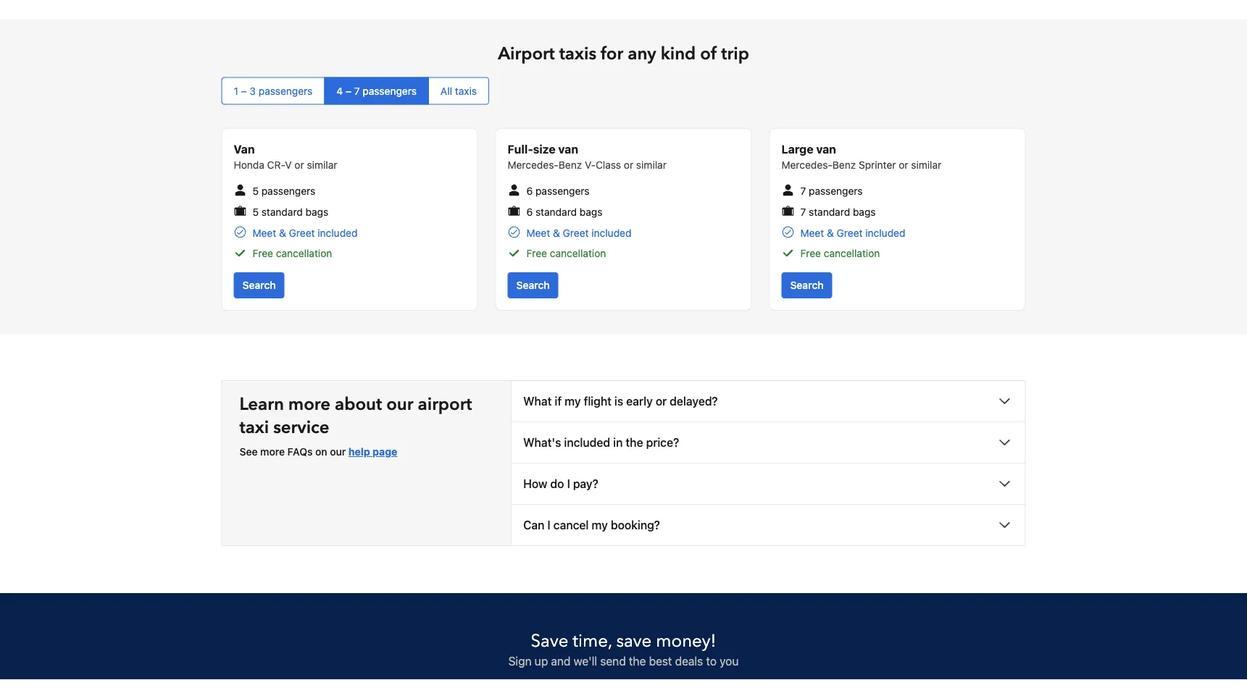 Task type: vqa. For each thing, say whether or not it's contained in the screenshot.


Task type: locate. For each thing, give the bounding box(es) containing it.
1 horizontal spatial –
[[346, 85, 351, 97]]

my inside can i cancel my booking? dropdown button
[[592, 519, 608, 533]]

my right if
[[565, 395, 581, 409]]

1 van from the left
[[558, 142, 578, 156]]

service
[[273, 416, 329, 440]]

kind
[[661, 42, 696, 66]]

0 horizontal spatial search button
[[234, 273, 285, 299]]

1
[[234, 85, 238, 97]]

or right class
[[624, 159, 633, 171]]

greet
[[289, 228, 315, 239], [563, 228, 589, 239], [837, 228, 863, 239]]

meet
[[253, 228, 276, 239], [526, 228, 550, 239], [800, 228, 824, 239]]

3 free cancellation from the left
[[800, 248, 880, 260]]

our right about on the bottom
[[386, 393, 413, 417]]

2 meet from the left
[[526, 228, 550, 239]]

taxis
[[559, 42, 596, 66], [455, 85, 477, 97]]

0 vertical spatial my
[[565, 395, 581, 409]]

standard for van
[[536, 206, 577, 218]]

free cancellation down 5 standard bags
[[253, 248, 332, 260]]

similar inside large van mercedes-benz sprinter or similar
[[911, 159, 942, 171]]

included down 5 standard bags
[[318, 228, 358, 239]]

passengers right 4
[[363, 85, 417, 97]]

0 horizontal spatial standard
[[261, 206, 303, 218]]

2 horizontal spatial search button
[[782, 273, 832, 299]]

included
[[318, 228, 358, 239], [592, 228, 632, 239], [865, 228, 905, 239], [564, 436, 610, 450]]

standard down the 7 passengers
[[809, 206, 850, 218]]

2 mercedes- from the left
[[782, 159, 833, 171]]

cancellation down 6 standard bags
[[550, 248, 606, 260]]

1 6 from the top
[[526, 185, 533, 197]]

0 horizontal spatial search
[[242, 280, 276, 292]]

greet for mercedes-
[[837, 228, 863, 239]]

0 horizontal spatial –
[[241, 85, 247, 97]]

meet & greet included for cr-
[[253, 228, 358, 239]]

3 bags from the left
[[853, 206, 876, 218]]

2 free from the left
[[526, 248, 547, 260]]

0 horizontal spatial benz
[[559, 159, 582, 171]]

2 meet & greet included from the left
[[526, 228, 632, 239]]

0 vertical spatial more
[[288, 393, 330, 417]]

5 standard bags
[[253, 206, 328, 218]]

2 horizontal spatial free cancellation
[[800, 248, 880, 260]]

or right v
[[295, 159, 304, 171]]

6 down "6 passengers"
[[526, 206, 533, 218]]

1 horizontal spatial i
[[567, 478, 570, 491]]

v
[[285, 159, 292, 171]]

1 horizontal spatial bags
[[580, 206, 603, 218]]

or
[[295, 159, 304, 171], [624, 159, 633, 171], [899, 159, 908, 171], [656, 395, 667, 409]]

sprinter
[[859, 159, 896, 171]]

4 – 7 passengers
[[337, 85, 417, 97]]

van honda cr-v or similar
[[234, 142, 337, 171]]

7
[[354, 85, 360, 97], [800, 185, 806, 197], [800, 206, 806, 218]]

more right learn
[[288, 393, 330, 417]]

1 meet & greet included from the left
[[253, 228, 358, 239]]

what if my flight is early or delayed?
[[523, 395, 718, 409]]

1 search button from the left
[[234, 273, 285, 299]]

3 meet from the left
[[800, 228, 824, 239]]

van
[[558, 142, 578, 156], [816, 142, 836, 156]]

greet down 5 standard bags
[[289, 228, 315, 239]]

free cancellation down 6 standard bags
[[526, 248, 606, 260]]

what's included in the price? button
[[512, 423, 1025, 463]]

1 – from the left
[[241, 85, 247, 97]]

cr-
[[267, 159, 285, 171]]

free down 6 standard bags
[[526, 248, 547, 260]]

up
[[535, 655, 548, 669]]

6 up 6 standard bags
[[526, 185, 533, 197]]

similar right class
[[636, 159, 667, 171]]

2 horizontal spatial standard
[[809, 206, 850, 218]]

my
[[565, 395, 581, 409], [592, 519, 608, 533]]

1 mercedes- from the left
[[508, 159, 559, 171]]

meet & greet included down 5 standard bags
[[253, 228, 358, 239]]

2 horizontal spatial bags
[[853, 206, 876, 218]]

mercedes-
[[508, 159, 559, 171], [782, 159, 833, 171]]

2 cancellation from the left
[[550, 248, 606, 260]]

we'll
[[574, 655, 597, 669]]

money!
[[656, 630, 716, 654]]

3 search button from the left
[[782, 273, 832, 299]]

search button for mercedes-
[[782, 273, 832, 299]]

meet down 7 standard bags in the top of the page
[[800, 228, 824, 239]]

5 for 5 standard bags
[[253, 206, 259, 218]]

3 search from the left
[[790, 280, 824, 292]]

3 & from the left
[[827, 228, 834, 239]]

& down 5 standard bags
[[279, 228, 286, 239]]

passengers up 7 standard bags in the top of the page
[[809, 185, 863, 197]]

1 5 from the top
[[253, 185, 259, 197]]

meet & greet included down 6 standard bags
[[526, 228, 632, 239]]

passengers for large van
[[809, 185, 863, 197]]

the down save
[[629, 655, 646, 669]]

the
[[626, 436, 643, 450], [629, 655, 646, 669]]

0 horizontal spatial taxis
[[455, 85, 477, 97]]

7 passengers
[[800, 185, 863, 197]]

3 meet & greet included from the left
[[800, 228, 905, 239]]

3 greet from the left
[[837, 228, 863, 239]]

i right do
[[567, 478, 570, 491]]

the inside dropdown button
[[626, 436, 643, 450]]

2 similar from the left
[[636, 159, 667, 171]]

how
[[523, 478, 547, 491]]

1 cancellation from the left
[[276, 248, 332, 260]]

7 down the 7 passengers
[[800, 206, 806, 218]]

7 up 7 standard bags in the top of the page
[[800, 185, 806, 197]]

free cancellation down 7 standard bags in the top of the page
[[800, 248, 880, 260]]

or right the early
[[656, 395, 667, 409]]

passengers for van
[[261, 185, 315, 197]]

1 horizontal spatial similar
[[636, 159, 667, 171]]

cancellation down 5 standard bags
[[276, 248, 332, 260]]

search
[[242, 280, 276, 292], [516, 280, 550, 292], [790, 280, 824, 292]]

sort results by element
[[221, 77, 1026, 105]]

van inside large van mercedes-benz sprinter or similar
[[816, 142, 836, 156]]

1 horizontal spatial free cancellation
[[526, 248, 606, 260]]

included down 6 standard bags
[[592, 228, 632, 239]]

1 vertical spatial the
[[629, 655, 646, 669]]

deals
[[675, 655, 703, 669]]

cancellation
[[276, 248, 332, 260], [550, 248, 606, 260], [824, 248, 880, 260]]

1 search from the left
[[242, 280, 276, 292]]

2 – from the left
[[346, 85, 351, 97]]

on
[[315, 446, 327, 458]]

included for cr-
[[318, 228, 358, 239]]

1 horizontal spatial van
[[816, 142, 836, 156]]

van right size
[[558, 142, 578, 156]]

2 search button from the left
[[508, 273, 558, 299]]

free cancellation for van
[[526, 248, 606, 260]]

taxis right all in the left top of the page
[[455, 85, 477, 97]]

of
[[700, 42, 717, 66]]

0 vertical spatial 7
[[354, 85, 360, 97]]

greet down 6 standard bags
[[563, 228, 589, 239]]

greet down 7 standard bags in the top of the page
[[837, 228, 863, 239]]

& down 6 standard bags
[[553, 228, 560, 239]]

i right can
[[547, 519, 551, 533]]

3 similar from the left
[[911, 159, 942, 171]]

search button for van
[[508, 273, 558, 299]]

see
[[240, 446, 258, 458]]

airport taxis for any kind of trip
[[498, 42, 749, 66]]

5
[[253, 185, 259, 197], [253, 206, 259, 218]]

2 free cancellation from the left
[[526, 248, 606, 260]]

1 vertical spatial more
[[260, 446, 285, 458]]

2 5 from the top
[[253, 206, 259, 218]]

1 horizontal spatial benz
[[833, 159, 856, 171]]

1 horizontal spatial search
[[516, 280, 550, 292]]

1 horizontal spatial my
[[592, 519, 608, 533]]

standard for cr-
[[261, 206, 303, 218]]

standard down "6 passengers"
[[536, 206, 577, 218]]

2 horizontal spatial greet
[[837, 228, 863, 239]]

passengers right 3
[[259, 85, 313, 97]]

2 horizontal spatial cancellation
[[824, 248, 880, 260]]

0 vertical spatial the
[[626, 436, 643, 450]]

0 horizontal spatial similar
[[307, 159, 337, 171]]

1 horizontal spatial free
[[526, 248, 547, 260]]

greet for cr-
[[289, 228, 315, 239]]

i inside how do i pay? dropdown button
[[567, 478, 570, 491]]

standard down "5 passengers"
[[261, 206, 303, 218]]

4
[[337, 85, 343, 97]]

is
[[615, 395, 623, 409]]

free down 5 standard bags
[[253, 248, 273, 260]]

taxis left for on the left of the page
[[559, 42, 596, 66]]

our right on
[[330, 446, 346, 458]]

passengers up 5 standard bags
[[261, 185, 315, 197]]

1 vertical spatial 6
[[526, 206, 533, 218]]

0 horizontal spatial more
[[260, 446, 285, 458]]

mercedes- inside large van mercedes-benz sprinter or similar
[[782, 159, 833, 171]]

1 vertical spatial my
[[592, 519, 608, 533]]

0 horizontal spatial meet
[[253, 228, 276, 239]]

2 horizontal spatial similar
[[911, 159, 942, 171]]

free down 7 standard bags in the top of the page
[[800, 248, 821, 260]]

2 benz from the left
[[833, 159, 856, 171]]

in
[[613, 436, 623, 450]]

0 horizontal spatial cancellation
[[276, 248, 332, 260]]

7 inside the sort results by element
[[354, 85, 360, 97]]

6
[[526, 185, 533, 197], [526, 206, 533, 218]]

all taxis
[[441, 85, 477, 97]]

1 horizontal spatial mercedes-
[[782, 159, 833, 171]]

1 horizontal spatial search button
[[508, 273, 558, 299]]

benz up the 7 passengers
[[833, 159, 856, 171]]

1 benz from the left
[[559, 159, 582, 171]]

1 horizontal spatial our
[[386, 393, 413, 417]]

free for cr-
[[253, 248, 273, 260]]

passengers up 6 standard bags
[[536, 185, 590, 197]]

2 6 from the top
[[526, 206, 533, 218]]

included left in
[[564, 436, 610, 450]]

2 greet from the left
[[563, 228, 589, 239]]

3 free from the left
[[800, 248, 821, 260]]

best
[[649, 655, 672, 669]]

1 horizontal spatial standard
[[536, 206, 577, 218]]

0 horizontal spatial greet
[[289, 228, 315, 239]]

0 vertical spatial our
[[386, 393, 413, 417]]

more
[[288, 393, 330, 417], [260, 446, 285, 458]]

taxis for all
[[455, 85, 477, 97]]

faqs
[[287, 446, 313, 458]]

1 similar from the left
[[307, 159, 337, 171]]

bags for cr-
[[306, 206, 328, 218]]

van inside full-size van mercedes-benz v-class or similar
[[558, 142, 578, 156]]

1 greet from the left
[[289, 228, 315, 239]]

more right "see"
[[260, 446, 285, 458]]

0 horizontal spatial &
[[279, 228, 286, 239]]

– right 4
[[346, 85, 351, 97]]

1 & from the left
[[279, 228, 286, 239]]

2 vertical spatial 7
[[800, 206, 806, 218]]

1 meet from the left
[[253, 228, 276, 239]]

included down 7 standard bags in the top of the page
[[865, 228, 905, 239]]

–
[[241, 85, 247, 97], [346, 85, 351, 97]]

our
[[386, 393, 413, 417], [330, 446, 346, 458]]

0 vertical spatial 5
[[253, 185, 259, 197]]

1 free from the left
[[253, 248, 273, 260]]

0 horizontal spatial our
[[330, 446, 346, 458]]

meet & greet included down 7 standard bags in the top of the page
[[800, 228, 905, 239]]

bags
[[306, 206, 328, 218], [580, 206, 603, 218], [853, 206, 876, 218]]

1 vertical spatial taxis
[[455, 85, 477, 97]]

0 horizontal spatial free
[[253, 248, 273, 260]]

1 horizontal spatial greet
[[563, 228, 589, 239]]

1 horizontal spatial taxis
[[559, 42, 596, 66]]

free
[[253, 248, 273, 260], [526, 248, 547, 260], [800, 248, 821, 260]]

benz left v-
[[559, 159, 582, 171]]

2 horizontal spatial free
[[800, 248, 821, 260]]

about
[[335, 393, 382, 417]]

1 horizontal spatial cancellation
[[550, 248, 606, 260]]

search button
[[234, 273, 285, 299], [508, 273, 558, 299], [782, 273, 832, 299]]

1 horizontal spatial meet
[[526, 228, 550, 239]]

search for van
[[516, 280, 550, 292]]

2 standard from the left
[[536, 206, 577, 218]]

0 horizontal spatial meet & greet included
[[253, 228, 358, 239]]

cancellation for cr-
[[276, 248, 332, 260]]

standard for mercedes-
[[809, 206, 850, 218]]

similar right v
[[307, 159, 337, 171]]

benz
[[559, 159, 582, 171], [833, 159, 856, 171]]

1 bags from the left
[[306, 206, 328, 218]]

2 horizontal spatial meet
[[800, 228, 824, 239]]

class
[[596, 159, 621, 171]]

meet down 5 standard bags
[[253, 228, 276, 239]]

0 vertical spatial i
[[567, 478, 570, 491]]

0 horizontal spatial i
[[547, 519, 551, 533]]

1 standard from the left
[[261, 206, 303, 218]]

7 right 4
[[354, 85, 360, 97]]

1 vertical spatial 7
[[800, 185, 806, 197]]

mercedes- inside full-size van mercedes-benz v-class or similar
[[508, 159, 559, 171]]

similar
[[307, 159, 337, 171], [636, 159, 667, 171], [911, 159, 942, 171]]

mercedes- down large
[[782, 159, 833, 171]]

mercedes- down size
[[508, 159, 559, 171]]

trip
[[721, 42, 749, 66]]

meet down 6 standard bags
[[526, 228, 550, 239]]

2 horizontal spatial search
[[790, 280, 824, 292]]

0 vertical spatial taxis
[[559, 42, 596, 66]]

0 horizontal spatial mercedes-
[[508, 159, 559, 171]]

3 cancellation from the left
[[824, 248, 880, 260]]

how do i pay? button
[[512, 464, 1025, 505]]

van right large
[[816, 142, 836, 156]]

passengers
[[259, 85, 313, 97], [363, 85, 417, 97], [261, 185, 315, 197], [536, 185, 590, 197], [809, 185, 863, 197]]

6 for 6 passengers
[[526, 185, 533, 197]]

1 free cancellation from the left
[[253, 248, 332, 260]]

or right sprinter
[[899, 159, 908, 171]]

0 horizontal spatial free cancellation
[[253, 248, 332, 260]]

for
[[601, 42, 623, 66]]

2 bags from the left
[[580, 206, 603, 218]]

bags for mercedes-
[[853, 206, 876, 218]]

& for mercedes-
[[827, 228, 834, 239]]

2 & from the left
[[553, 228, 560, 239]]

1 vertical spatial 5
[[253, 206, 259, 218]]

bags down "6 passengers"
[[580, 206, 603, 218]]

2 van from the left
[[816, 142, 836, 156]]

2 horizontal spatial &
[[827, 228, 834, 239]]

1 horizontal spatial meet & greet included
[[526, 228, 632, 239]]

2 horizontal spatial meet & greet included
[[800, 228, 905, 239]]

&
[[279, 228, 286, 239], [553, 228, 560, 239], [827, 228, 834, 239]]

0 horizontal spatial my
[[565, 395, 581, 409]]

similar right sprinter
[[911, 159, 942, 171]]

taxis inside the sort results by element
[[455, 85, 477, 97]]

3 standard from the left
[[809, 206, 850, 218]]

meet for mercedes-
[[800, 228, 824, 239]]

0 horizontal spatial bags
[[306, 206, 328, 218]]

5 down the honda at the left of the page
[[253, 185, 259, 197]]

1 horizontal spatial &
[[553, 228, 560, 239]]

0 horizontal spatial van
[[558, 142, 578, 156]]

pay?
[[573, 478, 598, 491]]

the right in
[[626, 436, 643, 450]]

bags down "5 passengers"
[[306, 206, 328, 218]]

5 down "5 passengers"
[[253, 206, 259, 218]]

my right cancel
[[592, 519, 608, 533]]

bags down the 7 passengers
[[853, 206, 876, 218]]

2 search from the left
[[516, 280, 550, 292]]

1 vertical spatial i
[[547, 519, 551, 533]]

& down 7 standard bags in the top of the page
[[827, 228, 834, 239]]

cancellation down 7 standard bags in the top of the page
[[824, 248, 880, 260]]

0 vertical spatial 6
[[526, 185, 533, 197]]

standard
[[261, 206, 303, 218], [536, 206, 577, 218], [809, 206, 850, 218]]

– right 1
[[241, 85, 247, 97]]



Task type: describe. For each thing, give the bounding box(es) containing it.
all
[[441, 85, 452, 97]]

similar inside full-size van mercedes-benz v-class or similar
[[636, 159, 667, 171]]

meet & greet included for van
[[526, 228, 632, 239]]

or inside dropdown button
[[656, 395, 667, 409]]

or inside large van mercedes-benz sprinter or similar
[[899, 159, 908, 171]]

search for mercedes-
[[790, 280, 824, 292]]

what's included in the price?
[[523, 436, 679, 450]]

you
[[720, 655, 739, 669]]

3
[[250, 85, 256, 97]]

sign
[[508, 655, 532, 669]]

can
[[523, 519, 545, 533]]

or inside van honda cr-v or similar
[[295, 159, 304, 171]]

how do i pay?
[[523, 478, 598, 491]]

benz inside full-size van mercedes-benz v-class or similar
[[559, 159, 582, 171]]

cancellation for mercedes-
[[824, 248, 880, 260]]

benz inside large van mercedes-benz sprinter or similar
[[833, 159, 856, 171]]

– for 3
[[241, 85, 247, 97]]

and
[[551, 655, 571, 669]]

greet for van
[[563, 228, 589, 239]]

what
[[523, 395, 552, 409]]

can i cancel my booking? button
[[512, 505, 1025, 546]]

save
[[531, 630, 568, 654]]

6 standard bags
[[526, 206, 603, 218]]

meet & greet included for mercedes-
[[800, 228, 905, 239]]

7 standard bags
[[800, 206, 876, 218]]

early
[[626, 395, 653, 409]]

the inside save time, save money! sign up and we'll send the best deals to you
[[629, 655, 646, 669]]

do
[[550, 478, 564, 491]]

learn
[[240, 393, 284, 417]]

included inside dropdown button
[[564, 436, 610, 450]]

taxis for airport
[[559, 42, 596, 66]]

help page link
[[348, 446, 397, 458]]

included for van
[[592, 228, 632, 239]]

send
[[600, 655, 626, 669]]

passengers for full-size van
[[536, 185, 590, 197]]

page
[[373, 446, 397, 458]]

included for mercedes-
[[865, 228, 905, 239]]

any
[[628, 42, 656, 66]]

van
[[234, 142, 255, 156]]

or inside full-size van mercedes-benz v-class or similar
[[624, 159, 633, 171]]

cancellation for van
[[550, 248, 606, 260]]

6 passengers
[[526, 185, 590, 197]]

honda
[[234, 159, 264, 171]]

bags for van
[[580, 206, 603, 218]]

airport
[[498, 42, 555, 66]]

v-
[[585, 159, 596, 171]]

7 for 7 passengers
[[800, 185, 806, 197]]

what's
[[523, 436, 561, 450]]

full-
[[508, 142, 533, 156]]

flight
[[584, 395, 612, 409]]

what if my flight is early or delayed? button
[[512, 382, 1025, 422]]

5 for 5 passengers
[[253, 185, 259, 197]]

& for cr-
[[279, 228, 286, 239]]

meet for van
[[526, 228, 550, 239]]

6 for 6 standard bags
[[526, 206, 533, 218]]

large
[[782, 142, 814, 156]]

free cancellation for cr-
[[253, 248, 332, 260]]

size
[[533, 142, 556, 156]]

delayed?
[[670, 395, 718, 409]]

search for cr-
[[242, 280, 276, 292]]

if
[[555, 395, 562, 409]]

to
[[706, 655, 717, 669]]

1 vertical spatial our
[[330, 446, 346, 458]]

save time, save money! sign up and we'll send the best deals to you
[[508, 630, 739, 669]]

free for mercedes-
[[800, 248, 821, 260]]

i inside can i cancel my booking? dropdown button
[[547, 519, 551, 533]]

save
[[616, 630, 652, 654]]

booking?
[[611, 519, 660, 533]]

meet for cr-
[[253, 228, 276, 239]]

& for van
[[553, 228, 560, 239]]

help
[[348, 446, 370, 458]]

airport
[[418, 393, 472, 417]]

1 horizontal spatial more
[[288, 393, 330, 417]]

large van mercedes-benz sprinter or similar
[[782, 142, 942, 171]]

my inside what if my flight is early or delayed? dropdown button
[[565, 395, 581, 409]]

search button for cr-
[[234, 273, 285, 299]]

free for van
[[526, 248, 547, 260]]

full-size van mercedes-benz v-class or similar
[[508, 142, 667, 171]]

time,
[[573, 630, 612, 654]]

can i cancel my booking?
[[523, 519, 660, 533]]

5 passengers
[[253, 185, 315, 197]]

price?
[[646, 436, 679, 450]]

taxi
[[240, 416, 269, 440]]

cancel
[[553, 519, 589, 533]]

– for 7
[[346, 85, 351, 97]]

7 for 7 standard bags
[[800, 206, 806, 218]]

free cancellation for mercedes-
[[800, 248, 880, 260]]

1 – 3 passengers
[[234, 85, 313, 97]]

similar inside van honda cr-v or similar
[[307, 159, 337, 171]]

learn more about our airport taxi service see more faqs on our help page
[[240, 393, 472, 458]]



